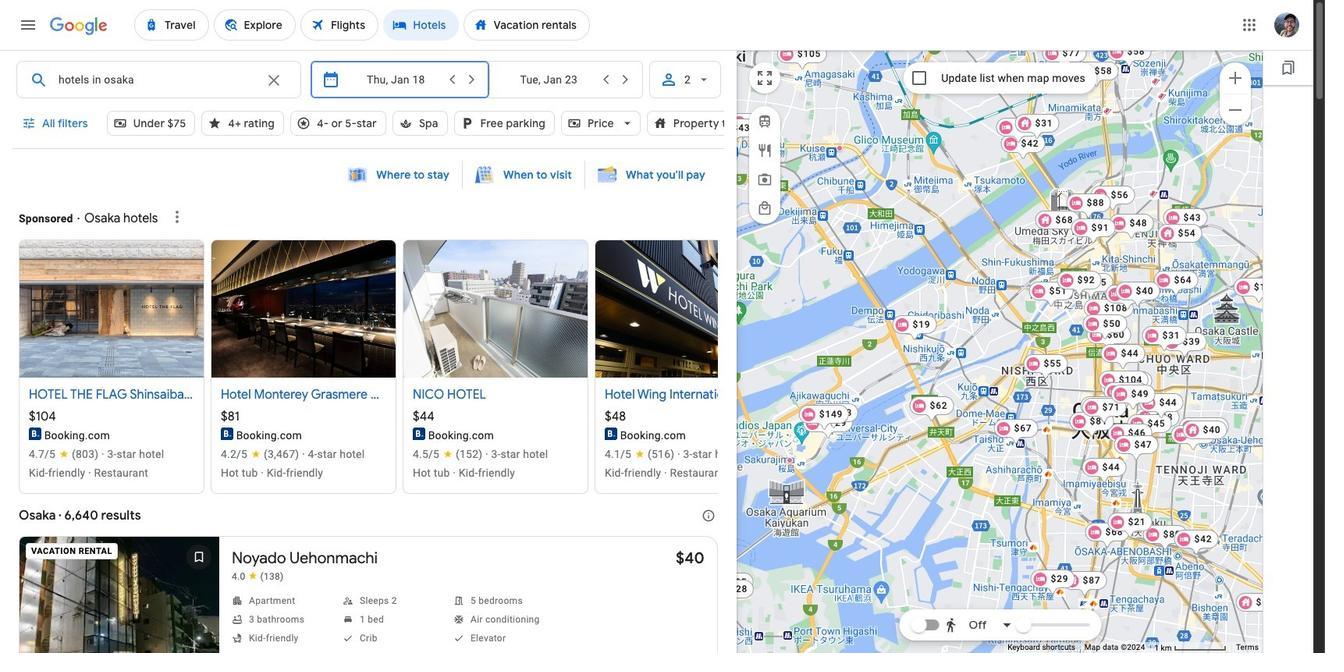 Task type: vqa. For each thing, say whether or not it's contained in the screenshot.
2 hr 9 min's -
no



Task type: describe. For each thing, give the bounding box(es) containing it.
filters form
[[12, 50, 772, 158]]

booking.com image for 4.5 out of 5 stars from 152 reviews image
[[413, 428, 425, 440]]

zoom out map image
[[1226, 100, 1245, 119]]

stay hotel image
[[836, 145, 843, 151]]

booking.com image for 4.1 out of 5 stars from 516 reviews image
[[605, 428, 617, 440]]

4.7 out of 5 stars from 803 reviews image
[[29, 446, 99, 462]]

zoom in map image
[[1226, 68, 1245, 87]]

map region
[[737, 50, 1264, 653]]

learn more about these results image
[[690, 497, 727, 535]]

booking.com image for 4.2 out of 5 stars from 3,467 reviews image
[[221, 428, 233, 440]]

Check-in text field
[[350, 62, 442, 98]]



Task type: locate. For each thing, give the bounding box(es) containing it.
booking.com image
[[221, 428, 233, 440], [413, 428, 425, 440], [605, 428, 617, 440]]

1 horizontal spatial booking.com image
[[413, 428, 425, 440]]

booking.com image up 4.1 out of 5 stars from 516 reviews image
[[605, 428, 617, 440]]

booking.com image up 4.5 out of 5 stars from 152 reviews image
[[413, 428, 425, 440]]

booking.com image up 4.2 out of 5 stars from 3,467 reviews image
[[221, 428, 233, 440]]

photo 1 image
[[20, 537, 219, 653]]

2 booking.com image from the left
[[413, 428, 425, 440]]

4.1 out of 5 stars from 516 reviews image
[[605, 446, 675, 462]]

tabist グローレ大阪 image
[[786, 457, 793, 463]]

booking.com image
[[29, 428, 41, 440]]

save noyado uehonmachi to collection image
[[180, 539, 218, 576]]

list
[[19, 240, 781, 507]]

main menu image
[[19, 16, 37, 34]]

Check-out text field
[[502, 62, 596, 98]]

4.2 out of 5 stars from 3,467 reviews image
[[221, 446, 299, 462]]

back image
[[21, 599, 59, 637]]

clear image
[[265, 71, 283, 90]]

4 out of 5 stars from 138 reviews image
[[232, 571, 284, 583]]

Search for places, hotels and more text field
[[58, 62, 255, 98]]

2 horizontal spatial booking.com image
[[605, 428, 617, 440]]

next image
[[180, 599, 218, 637]]

why this ad? image
[[168, 208, 187, 226]]

1 booking.com image from the left
[[221, 428, 233, 440]]

view larger map image
[[756, 69, 774, 87]]

0 horizontal spatial booking.com image
[[221, 428, 233, 440]]

4.5 out of 5 stars from 152 reviews image
[[413, 446, 483, 462]]

3 booking.com image from the left
[[605, 428, 617, 440]]

photos list
[[20, 537, 219, 653]]



